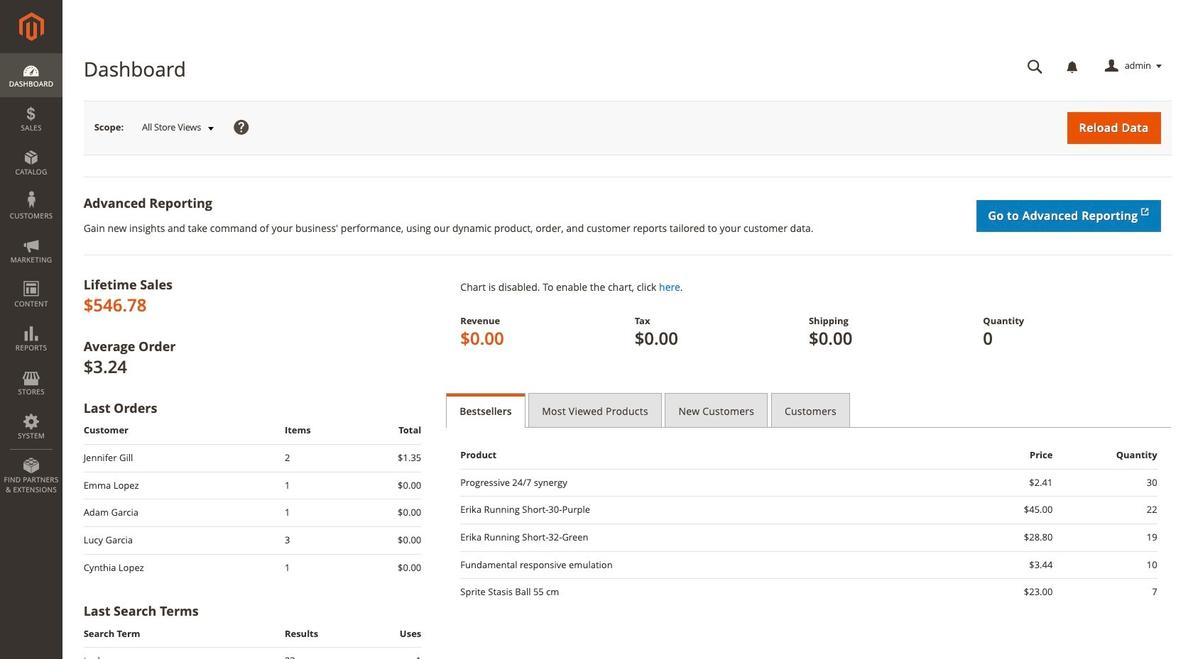 Task type: locate. For each thing, give the bounding box(es) containing it.
tab
[[771, 393, 850, 428]]

tab list
[[446, 393, 1172, 428]]

None text field
[[1017, 54, 1053, 79]]

menu bar
[[0, 53, 62, 502]]



Task type: describe. For each thing, give the bounding box(es) containing it.
magento admin panel image
[[19, 12, 44, 41]]



